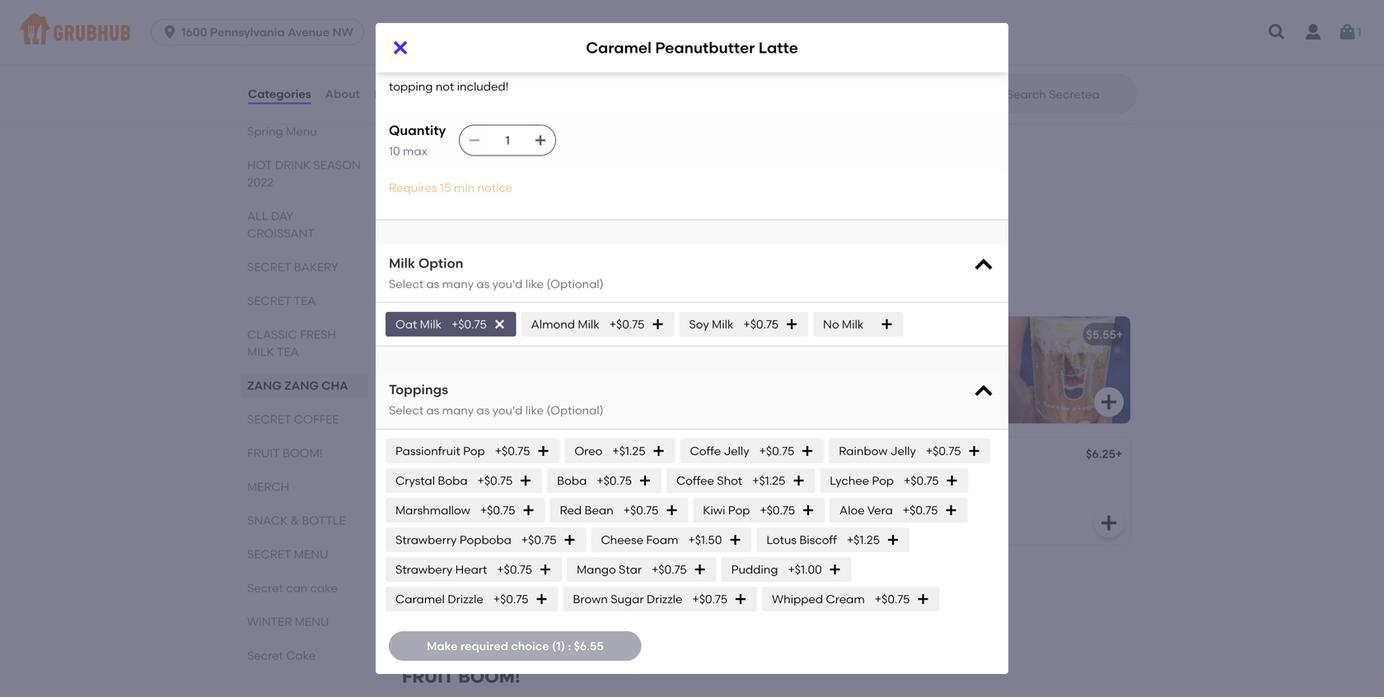 Task type: vqa. For each thing, say whether or not it's contained in the screenshot.


Task type: locate. For each thing, give the bounding box(es) containing it.
1 horizontal spatial secret coffee
[[402, 278, 545, 299]]

marble coffee
[[415, 449, 496, 463]]

0 horizontal spatial fruit boom!
[[247, 447, 323, 461]]

foam right rainbow jelly
[[930, 449, 962, 463]]

main navigation navigation
[[0, 0, 1384, 64]]

fruit down make
[[402, 667, 454, 688]]

1 vertical spatial fruit boom!
[[402, 667, 520, 688]]

boom! up merch
[[283, 447, 323, 461]]

$4.25
[[717, 569, 746, 583]]

+$0.75 right $5.25 +
[[759, 444, 794, 458]]

+ for $6.25 +
[[1116, 447, 1123, 461]]

option
[[418, 255, 463, 271]]

marble coffee image
[[638, 438, 761, 545]]

1 vertical spatial sugar
[[611, 593, 644, 607]]

+$0.75 down popboba
[[497, 563, 532, 577]]

0 vertical spatial many
[[442, 277, 474, 291]]

secret bakery
[[247, 260, 338, 274]]

min
[[454, 181, 475, 195]]

oero dirty milk image
[[638, 16, 761, 123]]

1 horizontal spatial zang
[[284, 379, 319, 393]]

+$1.50
[[688, 533, 722, 547]]

0 horizontal spatial sugar
[[611, 593, 644, 607]]

reviews
[[374, 87, 420, 101]]

+$0.75 up make required choice (1) : $6.55
[[493, 593, 529, 607]]

fruit up merch
[[247, 447, 280, 461]]

1 vertical spatial like
[[525, 404, 544, 418]]

+$0.75 right the cream
[[875, 593, 910, 607]]

0 horizontal spatial boba
[[438, 474, 468, 488]]

latte
[[759, 39, 798, 57], [546, 328, 576, 342], [835, 449, 865, 463], [455, 570, 485, 584]]

+$0.75 right the almond milk
[[609, 318, 645, 332]]

1 vertical spatial caramel
[[415, 328, 465, 342]]

1 horizontal spatial cheese
[[784, 328, 827, 342]]

lotus
[[767, 533, 797, 547]]

1 drizzle from the left
[[448, 593, 483, 607]]

0 vertical spatial (optional)
[[547, 277, 604, 291]]

drizzle down cheese foam
[[647, 593, 683, 607]]

included! for marble coffee
[[483, 472, 535, 486]]

mango star
[[577, 563, 642, 577]]

1 horizontal spatial coffee
[[476, 278, 545, 299]]

$5.80
[[717, 328, 747, 342]]

w.
[[926, 328, 940, 342], [867, 449, 882, 463]]

0 vertical spatial boom!
[[283, 447, 323, 461]]

1 horizontal spatial pop
[[728, 504, 750, 518]]

day
[[271, 209, 293, 223]]

crystal
[[395, 474, 435, 488]]

Search Secretea search field
[[1005, 87, 1131, 102]]

1 vertical spatial tea
[[277, 345, 299, 359]]

:
[[568, 640, 571, 654]]

+$0.75 for aloe vera
[[903, 504, 938, 518]]

$6.55
[[574, 640, 604, 654]]

0 horizontal spatial peanutbutter
[[468, 328, 543, 342]]

1 vertical spatial pop
[[872, 474, 894, 488]]

tea down the bakery
[[294, 294, 316, 308]]

bottle
[[302, 514, 346, 528]]

15
[[440, 181, 451, 195]]

like inside the toppings select as many as you'd like (optional)
[[525, 404, 544, 418]]

0 horizontal spatial zang
[[247, 379, 282, 393]]

1 vertical spatial coffee
[[294, 413, 339, 427]]

(optional) up the almond milk
[[547, 277, 604, 291]]

oat for oat milk latte w. cheese foam
[[784, 449, 806, 463]]

milk option select as many as you'd like (optional)
[[389, 255, 604, 291]]

1 vertical spatial (optional)
[[547, 404, 604, 418]]

0 horizontal spatial jelly
[[724, 444, 749, 458]]

lychee
[[830, 474, 869, 488]]

2 horizontal spatial pop
[[872, 474, 894, 488]]

2 vertical spatial cheese
[[601, 533, 644, 547]]

2 many from the top
[[442, 404, 474, 418]]

coffee right the marble
[[458, 449, 496, 463]]

topping for marble coffee
[[415, 472, 459, 486]]

fruit boom! up merch
[[247, 447, 323, 461]]

milk
[[510, 148, 533, 162], [389, 255, 415, 271], [420, 318, 442, 332], [578, 318, 600, 332], [712, 318, 734, 332], [842, 318, 864, 332], [809, 449, 832, 463]]

+$0.75 down the $4.25
[[692, 593, 728, 607]]

0 vertical spatial foam
[[830, 328, 862, 342]]

secret for secret can cake
[[247, 582, 283, 596]]

+$0.75 up popboba
[[480, 504, 515, 518]]

0 horizontal spatial w.
[[867, 449, 882, 463]]

+$0.75 right star on the bottom of page
[[652, 563, 687, 577]]

+$0.75 right rainbow jelly
[[926, 444, 961, 458]]

0 vertical spatial w.
[[926, 328, 940, 342]]

0 vertical spatial oat
[[395, 318, 417, 332]]

milk left option
[[389, 255, 415, 271]]

drizzle down secret latte
[[448, 593, 483, 607]]

brown right "brew"
[[943, 328, 978, 342]]

boba up red at the left bottom of page
[[557, 474, 587, 488]]

$5.25
[[718, 449, 747, 463]]

coffe jelly
[[690, 444, 749, 458]]

1 vertical spatial w.
[[867, 449, 882, 463]]

+$0.75 for passionfruit pop
[[495, 444, 530, 458]]

included! inside 'button'
[[852, 51, 904, 65]]

secret cake
[[247, 649, 316, 663]]

secret down option
[[402, 278, 471, 299]]

2 horizontal spatial cheese
[[884, 449, 927, 463]]

0 vertical spatial cheese
[[784, 328, 827, 342]]

select down toppings
[[389, 404, 424, 418]]

2 drizzle from the left
[[647, 593, 683, 607]]

fresh
[[300, 328, 336, 342]]

0 vertical spatial secret coffee
[[402, 278, 545, 299]]

sugar
[[981, 328, 1015, 342], [611, 593, 644, 607]]

+$0.75 down rainbow jelly
[[904, 474, 939, 488]]

included! for oat milk latte w. cheese foam
[[852, 472, 904, 486]]

secret
[[247, 260, 291, 274], [402, 278, 471, 299], [247, 294, 291, 308], [247, 413, 291, 427], [247, 548, 291, 562]]

as
[[426, 277, 439, 291], [477, 277, 490, 291], [426, 404, 439, 418], [477, 404, 490, 418]]

w. up 'lychee pop'
[[867, 449, 882, 463]]

10
[[389, 144, 400, 158]]

menu up cake
[[295, 615, 329, 629]]

foam for cheese foam
[[646, 533, 678, 547]]

jelly for rainbow jelly
[[890, 444, 916, 458]]

bean
[[585, 504, 614, 518]]

1 vertical spatial caramel peanutbutter latte
[[415, 328, 576, 342]]

jelly right rainbow
[[890, 444, 916, 458]]

1 many from the top
[[442, 277, 474, 291]]

milk right almond
[[578, 318, 600, 332]]

1 vertical spatial select
[[389, 404, 424, 418]]

+$0.75 for caramel drizzle
[[493, 593, 529, 607]]

foam left cold on the top right
[[830, 328, 862, 342]]

topping for oat milk latte w. cheese foam
[[784, 472, 828, 486]]

svg image
[[1338, 22, 1357, 42], [1099, 92, 1119, 112], [468, 134, 481, 147], [730, 213, 750, 233], [972, 254, 995, 277], [880, 318, 893, 331], [801, 445, 814, 458], [519, 475, 532, 488], [946, 475, 959, 488], [522, 504, 535, 517], [563, 534, 576, 547], [887, 534, 900, 547], [829, 564, 842, 577], [535, 593, 548, 606]]

secret can cake
[[247, 582, 338, 596]]

snack
[[247, 514, 288, 528]]

menu down bottle
[[294, 548, 328, 562]]

secret down croissant
[[247, 260, 291, 274]]

0 vertical spatial like
[[525, 277, 544, 291]]

+$0.75 for coffe jelly
[[759, 444, 794, 458]]

0 horizontal spatial brown
[[573, 593, 608, 607]]

jelly up shot
[[724, 444, 749, 458]]

1 horizontal spatial boom!
[[458, 667, 520, 688]]

2 horizontal spatial +$1.25
[[847, 533, 880, 547]]

brown
[[943, 328, 978, 342], [573, 593, 608, 607]]

tea down the classic on the left of the page
[[277, 345, 299, 359]]

about button
[[324, 64, 361, 124]]

milk right soy
[[712, 318, 734, 332]]

+$0.75 down the toppings select as many as you'd like (optional)
[[495, 444, 530, 458]]

0 horizontal spatial secret coffee
[[247, 413, 339, 427]]

all day croissant
[[247, 209, 315, 241]]

+$1.25 right "oreo"
[[612, 444, 646, 458]]

0 vertical spatial coffee
[[476, 278, 545, 299]]

many
[[442, 277, 474, 291], [442, 404, 474, 418]]

milk for oat milk latte w. cheese foam
[[809, 449, 832, 463]]

w. right "brew"
[[926, 328, 940, 342]]

menu for winter menu
[[295, 615, 329, 629]]

0 vertical spatial +$1.25
[[612, 444, 646, 458]]

2 like from the top
[[525, 404, 544, 418]]

1 like from the top
[[525, 277, 544, 291]]

cheese up 'lychee pop'
[[884, 449, 927, 463]]

secret up the classic on the left of the page
[[247, 294, 291, 308]]

+$0.75 for boba
[[597, 474, 632, 488]]

1 select from the top
[[389, 277, 424, 291]]

coffee down 'cha'
[[294, 413, 339, 427]]

zang left 'cha'
[[284, 379, 319, 393]]

0 vertical spatial you'd
[[492, 277, 523, 291]]

+ for $4.25 +
[[746, 569, 753, 583]]

0 vertical spatial menu
[[294, 548, 328, 562]]

pop for passionfruit pop
[[463, 444, 485, 458]]

1 button
[[1338, 17, 1362, 47]]

aloe vera
[[840, 504, 893, 518]]

0 horizontal spatial coffee
[[294, 413, 339, 427]]

oat up toppings
[[395, 318, 417, 332]]

(optional) inside milk option select as many as you'd like (optional)
[[547, 277, 604, 291]]

oat milk
[[395, 318, 442, 332]]

0 vertical spatial caramel peanutbutter latte
[[586, 39, 798, 57]]

pop right kiwi
[[728, 504, 750, 518]]

whipped
[[772, 593, 823, 607]]

2 (optional) from the top
[[547, 404, 604, 418]]

+$0.75 down marble coffee
[[477, 474, 513, 488]]

0 horizontal spatial pop
[[463, 444, 485, 458]]

1 vertical spatial oat
[[784, 449, 806, 463]]

jelly for coffe jelly
[[724, 444, 749, 458]]

strawberry up strawbery at the left
[[395, 533, 457, 547]]

0 horizontal spatial coffee
[[458, 449, 496, 463]]

0 horizontal spatial fruit
[[247, 447, 280, 461]]

cheese for cheese foam cold brew w. brown sugar
[[784, 328, 827, 342]]

many up passionfruit pop on the bottom of page
[[442, 404, 474, 418]]

requires 15 min notice
[[389, 181, 513, 195]]

0 horizontal spatial oat
[[395, 318, 417, 332]]

oat
[[395, 318, 417, 332], [784, 449, 806, 463]]

zang down milk
[[247, 379, 282, 393]]

(optional) inside the toppings select as many as you'd like (optional)
[[547, 404, 604, 418]]

topping
[[784, 51, 828, 65], [389, 79, 433, 93], [415, 172, 459, 186], [415, 472, 459, 486], [784, 472, 828, 486], [415, 594, 459, 608]]

2 vertical spatial foam
[[646, 533, 678, 547]]

1 horizontal spatial boba
[[557, 474, 587, 488]]

shot
[[717, 474, 742, 488]]

(optional) up "oreo"
[[547, 404, 604, 418]]

cheese right $5.80 +
[[784, 328, 827, 342]]

snack & bottle
[[247, 514, 346, 528]]

secret coffee down zang zang cha
[[247, 413, 339, 427]]

0 vertical spatial fruit boom!
[[247, 447, 323, 461]]

cake
[[310, 582, 338, 596]]

you'd inside the toppings select as many as you'd like (optional)
[[492, 404, 523, 418]]

1 vertical spatial many
[[442, 404, 474, 418]]

boba down marble coffee
[[438, 474, 468, 488]]

1 horizontal spatial oat
[[784, 449, 806, 463]]

0 horizontal spatial foam
[[646, 533, 678, 547]]

fruit boom! down make
[[402, 667, 520, 688]]

secret coffee down option
[[402, 278, 545, 299]]

caramel peanutbutter latte
[[586, 39, 798, 57], [415, 328, 576, 342]]

classic
[[247, 328, 297, 342]]

many down option
[[442, 277, 474, 291]]

$6.25
[[1086, 447, 1116, 461]]

not
[[831, 51, 850, 65], [436, 79, 454, 93], [462, 172, 481, 186], [462, 472, 481, 486], [831, 472, 850, 486], [462, 594, 481, 608]]

+$0.75 up cheese foam
[[623, 504, 659, 518]]

0 vertical spatial strawberry
[[415, 148, 478, 162]]

pop down oat milk latte w. cheese foam
[[872, 474, 894, 488]]

included! for strawberry dirty milk
[[483, 172, 535, 186]]

+ for $5.55 +
[[1116, 328, 1123, 342]]

0 vertical spatial pop
[[463, 444, 485, 458]]

+$0.75 right soy milk
[[743, 318, 779, 332]]

milk right no
[[842, 318, 864, 332]]

pop right the marble
[[463, 444, 485, 458]]

red
[[560, 504, 582, 518]]

foam left +$1.50
[[646, 533, 678, 547]]

1 horizontal spatial coffee
[[676, 474, 714, 488]]

not for marble coffee
[[462, 472, 481, 486]]

0 vertical spatial caramel
[[586, 39, 652, 57]]

2 jelly from the left
[[890, 444, 916, 458]]

+$0.75 right popboba
[[521, 533, 557, 547]]

svg image
[[1267, 22, 1287, 42], [162, 24, 178, 40], [391, 38, 410, 58], [534, 134, 547, 147], [493, 318, 506, 331], [651, 318, 664, 331], [785, 318, 798, 331], [972, 381, 995, 404], [1099, 393, 1119, 412], [537, 445, 550, 458], [652, 445, 665, 458], [968, 445, 981, 458], [639, 475, 652, 488], [792, 475, 805, 488], [665, 504, 678, 517], [802, 504, 815, 517], [945, 504, 958, 517], [730, 514, 750, 534], [1099, 514, 1119, 534], [729, 534, 742, 547], [539, 564, 552, 577], [693, 564, 707, 577], [734, 593, 747, 606], [917, 593, 930, 606], [730, 602, 750, 622]]

0 vertical spatial brown
[[943, 328, 978, 342]]

cheese
[[784, 328, 827, 342], [884, 449, 927, 463], [601, 533, 644, 547]]

topping not included!
[[784, 51, 904, 65], [389, 79, 509, 93], [415, 172, 535, 186], [415, 472, 535, 486], [784, 472, 904, 486], [415, 594, 535, 608]]

0 horizontal spatial drizzle
[[448, 593, 483, 607]]

0 horizontal spatial +$1.25
[[612, 444, 646, 458]]

secret left can
[[247, 582, 283, 596]]

peanut butter lotus dirty milk image
[[1007, 16, 1130, 123]]

1 vertical spatial strawberry
[[395, 533, 457, 547]]

menu
[[294, 548, 328, 562], [295, 615, 329, 629]]

included!
[[852, 51, 904, 65], [457, 79, 509, 93], [483, 172, 535, 186], [483, 472, 535, 486], [852, 472, 904, 486], [483, 594, 535, 608]]

brown down mango
[[573, 593, 608, 607]]

required
[[460, 640, 508, 654]]

1 horizontal spatial caramel peanutbutter latte
[[586, 39, 798, 57]]

coffee up almond
[[476, 278, 545, 299]]

strawberry
[[415, 148, 478, 162], [395, 533, 457, 547]]

0 horizontal spatial caramel peanutbutter latte
[[415, 328, 576, 342]]

zang
[[247, 379, 282, 393], [284, 379, 319, 393]]

+ for $5.80 +
[[747, 328, 754, 342]]

select
[[389, 277, 424, 291], [389, 404, 424, 418]]

oat milk latte w. cheese foam
[[784, 449, 962, 463]]

select down option
[[389, 277, 424, 291]]

1 horizontal spatial brown
[[943, 328, 978, 342]]

1 you'd from the top
[[492, 277, 523, 291]]

can
[[286, 582, 308, 596]]

coffee
[[458, 449, 496, 463], [676, 474, 714, 488]]

secret down winter
[[247, 649, 283, 663]]

star
[[619, 563, 642, 577]]

+$1.25 right shot
[[752, 474, 785, 488]]

1 horizontal spatial drizzle
[[647, 593, 683, 607]]

1 horizontal spatial foam
[[830, 328, 862, 342]]

boba
[[438, 474, 468, 488], [557, 474, 587, 488]]

cheese up star on the bottom of page
[[601, 533, 644, 547]]

about
[[325, 87, 360, 101]]

mango
[[577, 563, 616, 577]]

topping not included! for marble coffee
[[415, 472, 535, 486]]

tea inside classic fresh milk tea
[[277, 345, 299, 359]]

jelly
[[724, 444, 749, 458], [890, 444, 916, 458]]

rainbow
[[839, 444, 888, 458]]

1 vertical spatial you'd
[[492, 404, 523, 418]]

1 vertical spatial fruit
[[402, 667, 454, 688]]

0 vertical spatial select
[[389, 277, 424, 291]]

quantity 10 max
[[389, 122, 446, 158]]

1 horizontal spatial jelly
[[890, 444, 916, 458]]

topping not included! inside topping not included! 'button'
[[784, 51, 904, 65]]

0 horizontal spatial cheese
[[601, 533, 644, 547]]

1 (optional) from the top
[[547, 277, 604, 291]]

croissant
[[247, 227, 315, 241]]

0 vertical spatial fruit
[[247, 447, 280, 461]]

1 horizontal spatial fruit boom!
[[402, 667, 520, 688]]

boom! down required
[[458, 667, 520, 688]]

2 you'd from the top
[[492, 404, 523, 418]]

+$0.75 up bean
[[597, 474, 632, 488]]

0 vertical spatial tea
[[294, 294, 316, 308]]

cheese foam
[[601, 533, 678, 547]]

1 horizontal spatial +$1.25
[[752, 474, 785, 488]]

whipped cream
[[772, 593, 865, 607]]

all
[[247, 209, 268, 223]]

included! for secret latte
[[483, 594, 535, 608]]

reviews button
[[373, 64, 421, 124]]

1 vertical spatial foam
[[930, 449, 962, 463]]

fruit boom!
[[247, 447, 323, 461], [402, 667, 520, 688]]

+$0.75 up 'lotus'
[[760, 504, 795, 518]]

secret menu
[[247, 548, 328, 562]]

1 vertical spatial coffee
[[676, 474, 714, 488]]

milk up the lychee
[[809, 449, 832, 463]]

1 horizontal spatial sugar
[[981, 328, 1015, 342]]

oat right $5.25 +
[[784, 449, 806, 463]]

2 select from the top
[[389, 404, 424, 418]]

1 vertical spatial menu
[[295, 615, 329, 629]]

secret up caramel drizzle
[[415, 570, 452, 584]]

+
[[747, 328, 754, 342], [1116, 328, 1123, 342], [1116, 447, 1123, 461], [747, 449, 754, 463], [746, 569, 753, 583]]

+$0.75 right oat milk on the left top of the page
[[452, 318, 487, 332]]

1 vertical spatial secret coffee
[[247, 413, 339, 427]]

milk down option
[[420, 318, 442, 332]]

strawberry up 15
[[415, 148, 478, 162]]

1 vertical spatial +$1.25
[[752, 474, 785, 488]]

0 vertical spatial coffee
[[458, 449, 496, 463]]

not for strawberry dirty milk
[[462, 172, 481, 186]]

2 vertical spatial pop
[[728, 504, 750, 518]]

+$1.25 down aloe vera on the bottom of page
[[847, 533, 880, 547]]

many inside milk option select as many as you'd like (optional)
[[442, 277, 474, 291]]

+$0.75 right vera
[[903, 504, 938, 518]]

coffee down the coffe
[[676, 474, 714, 488]]

1600
[[181, 25, 207, 39]]

max
[[403, 144, 427, 158]]

2 vertical spatial +$1.25
[[847, 533, 880, 547]]

1 jelly from the left
[[724, 444, 749, 458]]

0 vertical spatial peanutbutter
[[655, 39, 755, 57]]



Task type: describe. For each thing, give the bounding box(es) containing it.
&
[[290, 514, 299, 528]]

+$1.25 for oreo
[[612, 444, 646, 458]]

soy milk
[[689, 318, 734, 332]]

make required choice (1) : $6.55
[[427, 640, 604, 654]]

cheese for cheese foam
[[601, 533, 644, 547]]

nw
[[332, 25, 353, 39]]

almond milk
[[531, 318, 600, 332]]

2 boba from the left
[[557, 474, 587, 488]]

zang zang cha
[[247, 379, 348, 393]]

caramel peanutbutter latte image
[[638, 317, 761, 424]]

kiwi pop
[[703, 504, 750, 518]]

cha
[[322, 379, 348, 393]]

+$0.75 for whipped cream
[[875, 593, 910, 607]]

1 zang from the left
[[247, 379, 282, 393]]

cake
[[286, 649, 316, 663]]

cheese foam cold brew w. brown sugar image
[[1007, 317, 1130, 424]]

lychee pop
[[830, 474, 894, 488]]

avenue
[[288, 25, 330, 39]]

not for oat milk latte w. cheese foam
[[831, 472, 850, 486]]

drink
[[275, 158, 311, 172]]

secret for secret cake
[[247, 649, 283, 663]]

like inside milk option select as many as you'd like (optional)
[[525, 277, 544, 291]]

2022
[[247, 175, 274, 190]]

topping inside 'button'
[[784, 51, 828, 65]]

select inside the toppings select as many as you'd like (optional)
[[389, 404, 424, 418]]

topping for secret latte
[[415, 594, 459, 608]]

strawberry for strawberry dirty milk
[[415, 148, 478, 162]]

cream
[[826, 593, 865, 607]]

winter
[[247, 615, 292, 629]]

1 boba from the left
[[438, 474, 468, 488]]

heart
[[455, 563, 487, 577]]

1 horizontal spatial peanutbutter
[[655, 39, 755, 57]]

secret tea
[[247, 294, 316, 308]]

+$0.75 for crystal boba
[[477, 474, 513, 488]]

+$0.75 for kiwi pop
[[760, 504, 795, 518]]

coffe
[[690, 444, 721, 458]]

categories
[[248, 87, 311, 101]]

+$0.75 for red bean
[[623, 504, 659, 518]]

1600 pennsylvania avenue nw button
[[151, 19, 371, 45]]

oreo
[[575, 444, 603, 458]]

notice
[[477, 181, 513, 195]]

vera
[[867, 504, 893, 518]]

1
[[1357, 25, 1362, 39]]

+$0.75 for soy milk
[[743, 318, 779, 332]]

caramel drizzle
[[395, 593, 483, 607]]

almond
[[531, 318, 575, 332]]

brown sugar drizzle
[[573, 593, 683, 607]]

aloe
[[840, 504, 865, 518]]

lotus biscoff
[[767, 533, 837, 547]]

topping not included! for secret latte
[[415, 594, 535, 608]]

coffee shot
[[676, 474, 742, 488]]

milk
[[247, 345, 274, 359]]

strawberry for strawberry popboba
[[395, 533, 457, 547]]

0 horizontal spatial boom!
[[283, 447, 323, 461]]

marble
[[415, 449, 455, 463]]

secret down zang zang cha
[[247, 413, 291, 427]]

1600 pennsylvania avenue nw
[[181, 25, 353, 39]]

1 horizontal spatial w.
[[926, 328, 940, 342]]

dirty
[[481, 148, 508, 162]]

spring
[[247, 124, 283, 138]]

season
[[313, 158, 361, 172]]

0 vertical spatial sugar
[[981, 328, 1015, 342]]

passionfruit pop
[[395, 444, 485, 458]]

milk for almond milk
[[578, 318, 600, 332]]

pudding
[[731, 563, 778, 577]]

+$0.75 for brown sugar drizzle
[[692, 593, 728, 607]]

topping for strawberry dirty milk
[[415, 172, 459, 186]]

+$0.75 for strawberry popboba
[[521, 533, 557, 547]]

select inside milk option select as many as you'd like (optional)
[[389, 277, 424, 291]]

menu for secret menu
[[294, 548, 328, 562]]

milk right dirty on the left top of the page
[[510, 148, 533, 162]]

$6.25 +
[[1086, 447, 1123, 461]]

$5.55
[[1086, 328, 1116, 342]]

$4.25 +
[[717, 569, 753, 583]]

$5.25 +
[[718, 449, 754, 463]]

oat for oat milk
[[395, 318, 417, 332]]

you'd inside milk option select as many as you'd like (optional)
[[492, 277, 523, 291]]

+$0.75 for strawbery heart
[[497, 563, 532, 577]]

choice
[[511, 640, 549, 654]]

$5.80 +
[[717, 328, 754, 342]]

svg image inside 1 button
[[1338, 22, 1357, 42]]

+$0.75 for rainbow jelly
[[926, 444, 961, 458]]

+$0.75 for mango star
[[652, 563, 687, 577]]

brew
[[895, 328, 923, 342]]

toppings select as many as you'd like (optional)
[[389, 382, 604, 418]]

1 vertical spatial cheese
[[884, 449, 927, 463]]

strawberry popboba
[[395, 533, 512, 547]]

requires
[[389, 181, 437, 195]]

secret down snack
[[247, 548, 291, 562]]

milk for no milk
[[842, 318, 864, 332]]

rainbow jelly
[[839, 444, 916, 458]]

topping not included! for oat milk latte w. cheese foam
[[784, 472, 904, 486]]

hot
[[247, 158, 272, 172]]

toppings
[[389, 382, 448, 398]]

categories button
[[247, 64, 312, 124]]

pop for kiwi pop
[[728, 504, 750, 518]]

strawbery
[[395, 563, 453, 577]]

(1)
[[552, 640, 565, 654]]

merch
[[247, 480, 289, 494]]

milk for oat milk
[[420, 318, 442, 332]]

+$1.00
[[788, 563, 822, 577]]

Input item quantity number field
[[490, 126, 526, 155]]

2 horizontal spatial foam
[[930, 449, 962, 463]]

secret for secret latte
[[415, 570, 452, 584]]

pennsylvania
[[210, 25, 285, 39]]

topping not included! for strawberry dirty milk
[[415, 172, 535, 186]]

2 vertical spatial caramel
[[395, 593, 445, 607]]

milk for soy milk
[[712, 318, 734, 332]]

+$0.75 for oat milk
[[452, 318, 487, 332]]

foam for cheese foam cold brew w. brown sugar
[[830, 328, 862, 342]]

kiwi
[[703, 504, 725, 518]]

1 vertical spatial peanutbutter
[[468, 328, 543, 342]]

not inside 'button'
[[831, 51, 850, 65]]

marshmallow
[[395, 504, 470, 518]]

strawberry dirty milk image
[[638, 137, 761, 244]]

secret latte
[[415, 570, 485, 584]]

2 zang from the left
[[284, 379, 319, 393]]

1 horizontal spatial fruit
[[402, 667, 454, 688]]

+$0.75 for marshmallow
[[480, 504, 515, 518]]

topping not included! button
[[775, 16, 1130, 123]]

many inside the toppings select as many as you'd like (optional)
[[442, 404, 474, 418]]

passionfruit
[[395, 444, 460, 458]]

not for secret latte
[[462, 594, 481, 608]]

+$1.25 for lotus biscoff
[[847, 533, 880, 547]]

1 vertical spatial boom!
[[458, 667, 520, 688]]

+ for $5.25 +
[[747, 449, 754, 463]]

quantity
[[389, 122, 446, 139]]

make
[[427, 640, 458, 654]]

popboba
[[460, 533, 512, 547]]

cold
[[865, 328, 892, 342]]

+$0.75 for almond milk
[[609, 318, 645, 332]]

pop for lychee pop
[[872, 474, 894, 488]]

strawberry dirty milk
[[415, 148, 533, 162]]

+$0.75 for lychee pop
[[904, 474, 939, 488]]

red bean
[[560, 504, 614, 518]]

+$1.25 for coffee shot
[[752, 474, 785, 488]]

milk inside milk option select as many as you'd like (optional)
[[389, 255, 415, 271]]

bakery
[[294, 260, 338, 274]]

1 vertical spatial brown
[[573, 593, 608, 607]]

svg image inside the '1600 pennsylvania avenue nw' button
[[162, 24, 178, 40]]

winter menu
[[247, 615, 329, 629]]

no milk
[[823, 318, 864, 332]]



